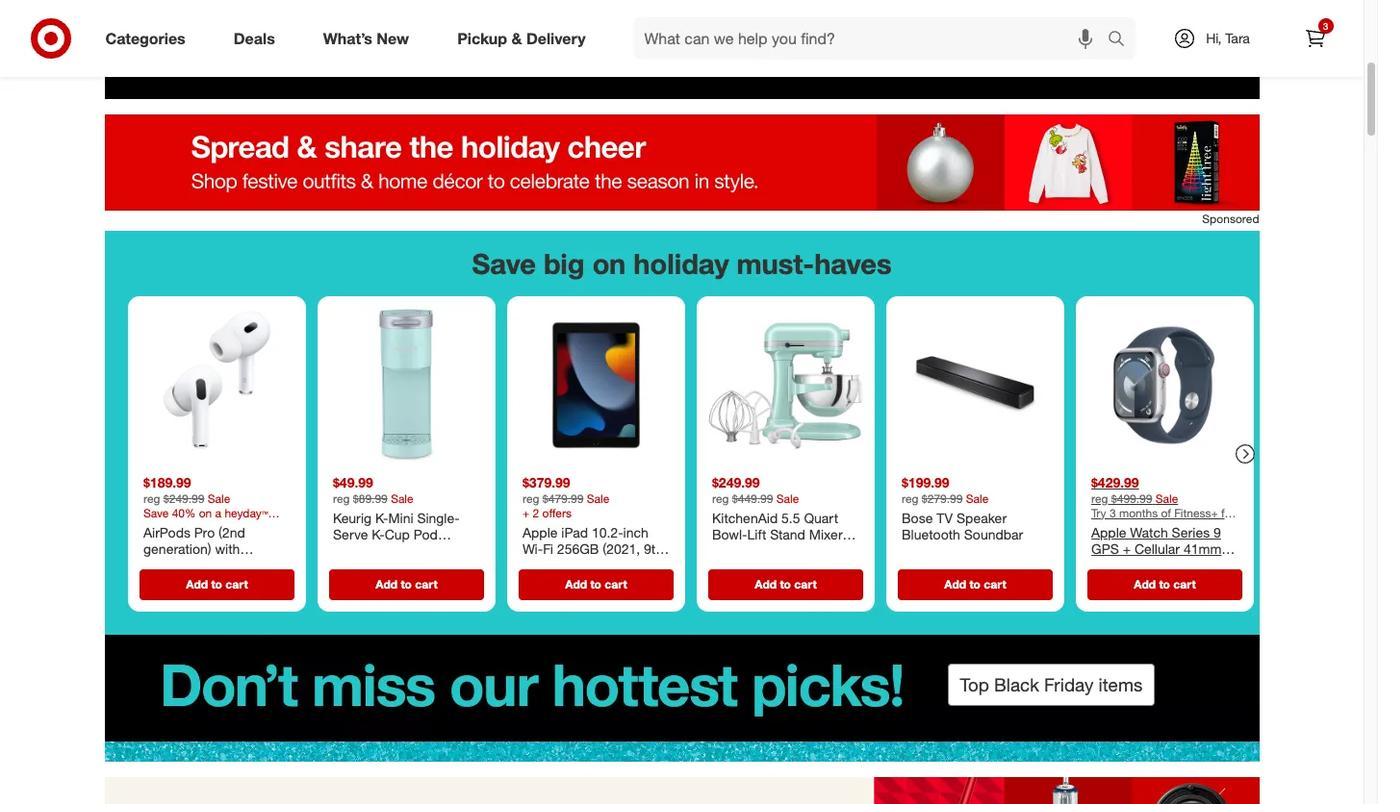 Task type: locate. For each thing, give the bounding box(es) containing it.
- inside $379.99 reg $479.99 sale + 2 offers apple ipad 10.2-inch wi-fi 256gb (2021, 9th generation) - space gray
[[597, 558, 602, 575]]

4 cart from the left
[[794, 578, 817, 592]]

add to cart for bose tv speaker bluetooth soundbar
[[944, 578, 1006, 592]]

reg for $379.99
[[522, 492, 539, 506]]

6 to from the left
[[1159, 578, 1170, 592]]

reg up bose at the bottom of page
[[902, 492, 919, 506]]

9th
[[644, 542, 663, 558]]

kitchenaid
[[712, 510, 778, 527]]

k- down $89.99
[[375, 510, 388, 527]]

add to cart button down soundbar
[[898, 570, 1053, 601]]

coffee
[[333, 544, 373, 560]]

1 add to cart from the left
[[186, 578, 248, 592]]

$499.99
[[1112, 492, 1153, 506]]

1 vertical spatial friday
[[1045, 675, 1094, 696]]

reg inside $189.99 reg $249.99 sale
[[143, 492, 160, 506]]

sale up the "5.5"
[[776, 492, 799, 506]]

black
[[755, 26, 830, 61], [995, 675, 1040, 696]]

1 advertisement region from the top
[[104, 115, 1260, 211]]

2 add to cart button from the left
[[329, 570, 484, 601]]

2 cart from the left
[[415, 578, 437, 592]]

cart
[[225, 578, 248, 592], [415, 578, 437, 592], [604, 578, 627, 592], [794, 578, 817, 592], [984, 578, 1006, 592], [1174, 578, 1196, 592]]

incredible
[[631, 26, 747, 61]]

reg down $189.99
[[143, 492, 160, 506]]

2 reg from the left
[[333, 492, 350, 506]]

pickup & delivery
[[458, 28, 586, 48]]

2 sale from the left
[[391, 492, 413, 506]]

sale inside $429.99 reg $499.99 sale
[[1156, 492, 1178, 506]]

4 to from the left
[[780, 578, 791, 592]]

-
[[846, 527, 852, 543], [418, 544, 423, 560], [760, 544, 765, 560], [597, 558, 602, 575]]

reg inside $249.99 reg $449.99 sale kitchenaid 5.5 quart bowl-lift stand mixer - ksm55 - ice
[[712, 492, 729, 506]]

sale inside $379.99 reg $479.99 sale + 2 offers apple ipad 10.2-inch wi-fi 256gb (2021, 9th generation) - space gray
[[587, 492, 609, 506]]

$199.99 reg $279.99 sale bose tv speaker bluetooth soundbar
[[902, 475, 1023, 543]]

what's new link
[[307, 17, 433, 60]]

sale inside $199.99 reg $279.99 sale bose tv speaker bluetooth soundbar
[[966, 492, 989, 506]]

top
[[961, 675, 990, 696]]

sale up speaker
[[966, 492, 989, 506]]

add to cart down $499.99
[[1134, 578, 1196, 592]]

0 vertical spatial friday
[[837, 26, 919, 61]]

0 horizontal spatial black
[[755, 26, 830, 61]]

2 to from the left
[[400, 578, 412, 592]]

0 vertical spatial k-
[[375, 510, 388, 527]]

$249.99 inside $249.99 reg $449.99 sale kitchenaid 5.5 quart bowl-lift stand mixer - ksm55 - ice
[[712, 475, 760, 491]]

add to cart button for bose tv speaker bluetooth soundbar
[[898, 570, 1053, 601]]

add down $499.99
[[1134, 578, 1156, 592]]

friday
[[837, 26, 919, 61], [1045, 675, 1094, 696]]

kitchenaid 5.5 quart bowl-lift stand mixer - ksm55 - ice image
[[704, 305, 867, 467]]

1 sale from the left
[[207, 492, 230, 506]]

- right mixer
[[846, 527, 852, 543]]

1 vertical spatial k-
[[371, 527, 384, 543]]

add to cart down soundbar
[[944, 578, 1006, 592]]

advertisement region
[[104, 115, 1260, 211], [104, 778, 1260, 805]]

sale for $249.99
[[776, 492, 799, 506]]

wi-
[[522, 542, 543, 558]]

1 add from the left
[[186, 578, 208, 592]]

6 sale from the left
[[1156, 492, 1178, 506]]

pod
[[413, 527, 438, 543]]

3 cart from the left
[[604, 578, 627, 592]]

5 sale from the left
[[966, 492, 989, 506]]

sale for $429.99
[[1156, 492, 1178, 506]]

5 cart from the left
[[984, 578, 1006, 592]]

6 add from the left
[[1134, 578, 1156, 592]]

1 reg from the left
[[143, 492, 160, 506]]

add to cart for kitchenaid 5.5 quart bowl-lift stand mixer - ksm55 - ice
[[755, 578, 817, 592]]

reg inside $429.99 reg $499.99 sale
[[1091, 492, 1108, 506]]

4 add to cart button from the left
[[708, 570, 863, 601]]

k- up maker
[[371, 527, 384, 543]]

add down 'bluetooth'
[[944, 578, 966, 592]]

categories
[[105, 28, 186, 48]]

cart for apple ipad 10.2-inch wi-fi 256gb (2021, 9th generation) - space gray
[[604, 578, 627, 592]]

1 vertical spatial advertisement region
[[104, 778, 1260, 805]]

add to cart down ice
[[755, 578, 817, 592]]

256gb
[[557, 542, 599, 558]]

deals link
[[217, 17, 299, 60]]

5 add to cart from the left
[[944, 578, 1006, 592]]

on
[[593, 247, 626, 281]]

friday inside top black friday items button
[[1045, 675, 1094, 696]]

What can we help you find? suggestions appear below search field
[[633, 17, 1113, 60]]

2 add from the left
[[375, 578, 397, 592]]

sale for $199.99
[[966, 492, 989, 506]]

case
[[201, 558, 232, 575]]

add to cart button for kitchenaid 5.5 quart bowl-lift stand mixer - ksm55 - ice
[[708, 570, 863, 601]]

4 sale from the left
[[776, 492, 799, 506]]

add to cart down maker
[[375, 578, 437, 592]]

add to cart button down maker
[[329, 570, 484, 601]]

add to cart
[[186, 578, 248, 592], [375, 578, 437, 592], [565, 578, 627, 592], [755, 578, 817, 592], [944, 578, 1006, 592], [1134, 578, 1196, 592]]

what's new
[[323, 28, 409, 48]]

3 to from the left
[[590, 578, 601, 592]]

reg up kitchenaid
[[712, 492, 729, 506]]

apple
[[522, 525, 557, 541]]

3 add to cart from the left
[[565, 578, 627, 592]]

add down ice
[[755, 578, 777, 592]]

add to cart button down with
[[139, 570, 294, 601]]

- left space on the left bottom of the page
[[597, 558, 602, 575]]

black inside button
[[995, 675, 1040, 696]]

1 vertical spatial black
[[995, 675, 1040, 696]]

bowl-
[[712, 527, 747, 543]]

reg for $249.99
[[712, 492, 729, 506]]

5 add from the left
[[944, 578, 966, 592]]

deals
[[927, 26, 1003, 61], [234, 28, 275, 48]]

1 horizontal spatial deals
[[927, 26, 1003, 61]]

add to cart for airpods pro (2nd generation) with magsafe case (usb‑c)
[[186, 578, 248, 592]]

$249.99
[[712, 475, 760, 491], [163, 492, 204, 506]]

4 reg from the left
[[712, 492, 729, 506]]

add to cart button down ice
[[708, 570, 863, 601]]

search
[[1099, 30, 1145, 50]]

5 add to cart button from the left
[[898, 570, 1053, 601]]

- down the 'pod'
[[418, 544, 423, 560]]

sale for $189.99
[[207, 492, 230, 506]]

add to cart down case
[[186, 578, 248, 592]]

sale inside $189.99 reg $249.99 sale
[[207, 492, 230, 506]]

3 link
[[1295, 17, 1337, 60]]

reg down $429.99 at the bottom of page
[[1091, 492, 1108, 506]]

add for airpods pro (2nd generation) with magsafe case (usb‑c)
[[186, 578, 208, 592]]

5 reg from the left
[[902, 492, 919, 506]]

$249.99 down $189.99
[[163, 492, 204, 506]]

0 horizontal spatial $249.99
[[163, 492, 204, 506]]

0 vertical spatial advertisement region
[[104, 115, 1260, 211]]

add for apple ipad 10.2-inch wi-fi 256gb (2021, 9th generation) - space gray
[[565, 578, 587, 592]]

apple ipad 10.2-inch wi-fi 256gb (2021, 9th generation) - space gray image
[[515, 305, 677, 467]]

3 sale from the left
[[587, 492, 609, 506]]

4 add to cart from the left
[[755, 578, 817, 592]]

$249.99 up $449.99
[[712, 475, 760, 491]]

sale up mini in the bottom of the page
[[391, 492, 413, 506]]

k-
[[375, 510, 388, 527], [371, 527, 384, 543]]

1 to from the left
[[211, 578, 222, 592]]

6 add to cart from the left
[[1134, 578, 1196, 592]]

/25!
[[496, 26, 544, 61]]

add to cart button down 256gb
[[519, 570, 674, 601]]

1 horizontal spatial $249.99
[[712, 475, 760, 491]]

sale for $49.99
[[391, 492, 413, 506]]

1 horizontal spatial black
[[995, 675, 1040, 696]]

sale right $499.99
[[1156, 492, 1178, 506]]

reg inside $379.99 reg $479.99 sale + 2 offers apple ipad 10.2-inch wi-fi 256gb (2021, 9th generation) - space gray
[[522, 492, 539, 506]]

reg for $429.99
[[1091, 492, 1108, 506]]

3 add from the left
[[565, 578, 587, 592]]

reg down the $379.99
[[522, 492, 539, 506]]

1 horizontal spatial friday
[[1045, 675, 1094, 696]]

1 add to cart button from the left
[[139, 570, 294, 601]]

3 reg from the left
[[522, 492, 539, 506]]

add to cart button down $499.99
[[1088, 570, 1243, 601]]

sale up the 10.2-
[[587, 492, 609, 506]]

&
[[512, 28, 522, 48]]

thru
[[417, 26, 465, 61]]

inch
[[623, 525, 648, 541]]

lift
[[747, 527, 766, 543]]

$379.99
[[522, 475, 570, 491]]

top black friday items link
[[104, 635, 1260, 763]]

to
[[211, 578, 222, 592], [400, 578, 412, 592], [590, 578, 601, 592], [780, 578, 791, 592], [970, 578, 981, 592], [1159, 578, 1170, 592]]

6 add to cart button from the left
[[1088, 570, 1243, 601]]

reg inside $199.99 reg $279.99 sale bose tv speaker bluetooth soundbar
[[902, 492, 919, 506]]

3 add to cart button from the left
[[519, 570, 674, 601]]

maker
[[376, 544, 414, 560]]

$449.99
[[732, 492, 773, 506]]

reg inside "$49.99 reg $89.99 sale keurig k-mini single- serve k-cup pod coffee maker - oasis"
[[333, 492, 350, 506]]

pickup & delivery link
[[441, 17, 610, 60]]

add to cart button for apple ipad 10.2-inch wi-fi 256gb (2021, 9th generation) - space gray
[[519, 570, 674, 601]]

0 vertical spatial black
[[755, 26, 830, 61]]

add down maker
[[375, 578, 397, 592]]

reg down the $49.99
[[333, 492, 350, 506]]

add to cart for keurig k-mini single- serve k-cup pod coffee maker - oasis
[[375, 578, 437, 592]]

airpods pro (2nd generation) with magsafe case (usb‑c)
[[143, 525, 285, 575]]

add
[[186, 578, 208, 592], [375, 578, 397, 592], [565, 578, 587, 592], [755, 578, 777, 592], [944, 578, 966, 592], [1134, 578, 1156, 592]]

sale inside "$49.99 reg $89.99 sale keurig k-mini single- serve k-cup pod coffee maker - oasis"
[[391, 492, 413, 506]]

6 reg from the left
[[1091, 492, 1108, 506]]

save big on holiday must-haves
[[472, 247, 892, 281]]

(2021,
[[603, 542, 640, 558]]

add down generation) at the left bottom of the page
[[565, 578, 587, 592]]

sale inside $249.99 reg $449.99 sale kitchenaid 5.5 quart bowl-lift stand mixer - ksm55 - ice
[[776, 492, 799, 506]]

add down case
[[186, 578, 208, 592]]

items
[[1099, 675, 1143, 696]]

1 cart from the left
[[225, 578, 248, 592]]

new
[[377, 28, 409, 48]]

tv
[[937, 510, 953, 527]]

add to cart button for airpods pro (2nd generation) with magsafe case (usb‑c)
[[139, 570, 294, 601]]

5 to from the left
[[970, 578, 981, 592]]

sale up (2nd
[[207, 492, 230, 506]]

add to cart down space on the left bottom of the page
[[565, 578, 627, 592]]

4 add from the left
[[755, 578, 777, 592]]

hi, tara
[[1207, 30, 1251, 46]]

keurig k-mini single-serve k-cup pod coffee maker - oasis image
[[325, 305, 488, 467]]

search button
[[1099, 17, 1145, 64]]

don't miss our hottest picks! image
[[104, 635, 1260, 763]]

stand
[[770, 527, 805, 543]]

add to cart button for keurig k-mini single- serve k-cup pod coffee maker - oasis
[[329, 570, 484, 601]]

sale
[[207, 492, 230, 506], [391, 492, 413, 506], [587, 492, 609, 506], [776, 492, 799, 506], [966, 492, 989, 506], [1156, 492, 1178, 506]]

.
[[1003, 26, 1011, 61]]

add to cart button
[[139, 570, 294, 601], [329, 570, 484, 601], [519, 570, 674, 601], [708, 570, 863, 601], [898, 570, 1053, 601], [1088, 570, 1243, 601]]

2 add to cart from the left
[[375, 578, 437, 592]]



Task type: vqa. For each thing, say whether or not it's contained in the screenshot.
the '$89.99'
yes



Task type: describe. For each thing, give the bounding box(es) containing it.
generation)
[[522, 558, 593, 575]]

score
[[552, 26, 623, 61]]

mini
[[388, 510, 413, 527]]

magsafe
[[143, 558, 197, 575]]

cart for bose tv speaker bluetooth soundbar
[[984, 578, 1006, 592]]

bose
[[902, 510, 933, 527]]

now thru 11 /25! score incredible black friday deals .
[[353, 26, 1011, 61]]

carousel region
[[104, 231, 1260, 635]]

top black friday items
[[961, 675, 1143, 696]]

airpods
[[143, 525, 190, 541]]

fi
[[543, 542, 553, 558]]

- inside "$49.99 reg $89.99 sale keurig k-mini single- serve k-cup pod coffee maker - oasis"
[[418, 544, 423, 560]]

10.2-
[[592, 525, 623, 541]]

add for bose tv speaker bluetooth soundbar
[[944, 578, 966, 592]]

cart for airpods pro (2nd generation) with magsafe case (usb‑c)
[[225, 578, 248, 592]]

$89.99
[[353, 492, 387, 506]]

0 horizontal spatial friday
[[837, 26, 919, 61]]

to for apple ipad 10.2-inch wi-fi 256gb (2021, 9th generation) - space gray
[[590, 578, 601, 592]]

2
[[533, 506, 539, 521]]

$429.99 reg $499.99 sale
[[1091, 475, 1178, 506]]

$189.99 reg $249.99 sale
[[143, 475, 230, 506]]

to for kitchenaid 5.5 quart bowl-lift stand mixer - ksm55 - ice
[[780, 578, 791, 592]]

sponsored
[[1203, 212, 1260, 226]]

single-
[[417, 510, 459, 527]]

delivery
[[527, 28, 586, 48]]

airpods pro (2nd generation) with magsafe case (usb‑c) image
[[135, 305, 298, 467]]

$249.99 reg $449.99 sale kitchenaid 5.5 quart bowl-lift stand mixer - ksm55 - ice
[[712, 475, 852, 560]]

(usb‑c)
[[235, 558, 285, 575]]

space
[[606, 558, 644, 575]]

2 advertisement region from the top
[[104, 778, 1260, 805]]

this week only it's on! target black friday deals image
[[104, 0, 1260, 22]]

$429.99
[[1091, 475, 1139, 491]]

6 cart from the left
[[1174, 578, 1196, 592]]

top black friday items button
[[948, 665, 1156, 707]]

save
[[472, 247, 536, 281]]

offers
[[542, 506, 571, 521]]

cup
[[384, 527, 410, 543]]

add for kitchenaid 5.5 quart bowl-lift stand mixer - ksm55 - ice
[[755, 578, 777, 592]]

to for airpods pro (2nd generation) with magsafe case (usb‑c)
[[211, 578, 222, 592]]

ice
[[769, 544, 787, 560]]

reg for $189.99
[[143, 492, 160, 506]]

hi,
[[1207, 30, 1222, 46]]

11
[[473, 26, 496, 61]]

add to cart for apple ipad 10.2-inch wi-fi 256gb (2021, 9th generation) - space gray
[[565, 578, 627, 592]]

(2nd
[[218, 525, 245, 541]]

bluetooth
[[902, 527, 960, 543]]

$479.99
[[542, 492, 583, 506]]

reg for $199.99
[[902, 492, 919, 506]]

$199.99
[[902, 475, 950, 491]]

soundbar
[[964, 527, 1023, 543]]

$189.99
[[143, 475, 191, 491]]

5.5
[[781, 510, 800, 527]]

with
[[215, 542, 240, 558]]

+
[[522, 506, 529, 521]]

3
[[1324, 20, 1329, 32]]

pro
[[194, 525, 214, 541]]

big
[[544, 247, 585, 281]]

categories link
[[89, 17, 210, 60]]

quart
[[804, 510, 838, 527]]

mixer
[[809, 527, 843, 543]]

$379.99 reg $479.99 sale + 2 offers apple ipad 10.2-inch wi-fi 256gb (2021, 9th generation) - space gray
[[522, 475, 663, 592]]

$279.99
[[922, 492, 963, 506]]

ipad
[[561, 525, 588, 541]]

add for keurig k-mini single- serve k-cup pod coffee maker - oasis
[[375, 578, 397, 592]]

what's
[[323, 28, 373, 48]]

- left ice
[[760, 544, 765, 560]]

haves
[[815, 247, 892, 281]]

reg for $49.99
[[333, 492, 350, 506]]

sale for $379.99
[[587, 492, 609, 506]]

apple watch series 9 gps + cellular 41mm silver aluminum case with storm blue sport band - m/l image
[[1084, 305, 1246, 467]]

oasis
[[427, 544, 461, 560]]

$49.99 reg $89.99 sale keurig k-mini single- serve k-cup pod coffee maker - oasis
[[333, 475, 461, 560]]

cart for kitchenaid 5.5 quart bowl-lift stand mixer - ksm55 - ice
[[794, 578, 817, 592]]

cart for keurig k-mini single- serve k-cup pod coffee maker - oasis
[[415, 578, 437, 592]]

holiday
[[634, 247, 729, 281]]

generation)
[[143, 542, 211, 558]]

to for keurig k-mini single- serve k-cup pod coffee maker - oasis
[[400, 578, 412, 592]]

$49.99
[[333, 475, 373, 491]]

pickup
[[458, 28, 508, 48]]

now
[[353, 26, 409, 61]]

0 horizontal spatial deals
[[234, 28, 275, 48]]

tara
[[1226, 30, 1251, 46]]

speaker
[[957, 510, 1007, 527]]

$249.99 inside $189.99 reg $249.99 sale
[[163, 492, 204, 506]]

ksm55
[[712, 544, 756, 560]]

bose tv speaker bluetooth soundbar image
[[894, 305, 1057, 467]]

gray
[[522, 575, 551, 592]]

to for bose tv speaker bluetooth soundbar
[[970, 578, 981, 592]]

must-
[[737, 247, 815, 281]]

serve
[[333, 527, 368, 543]]

keurig
[[333, 510, 371, 527]]



